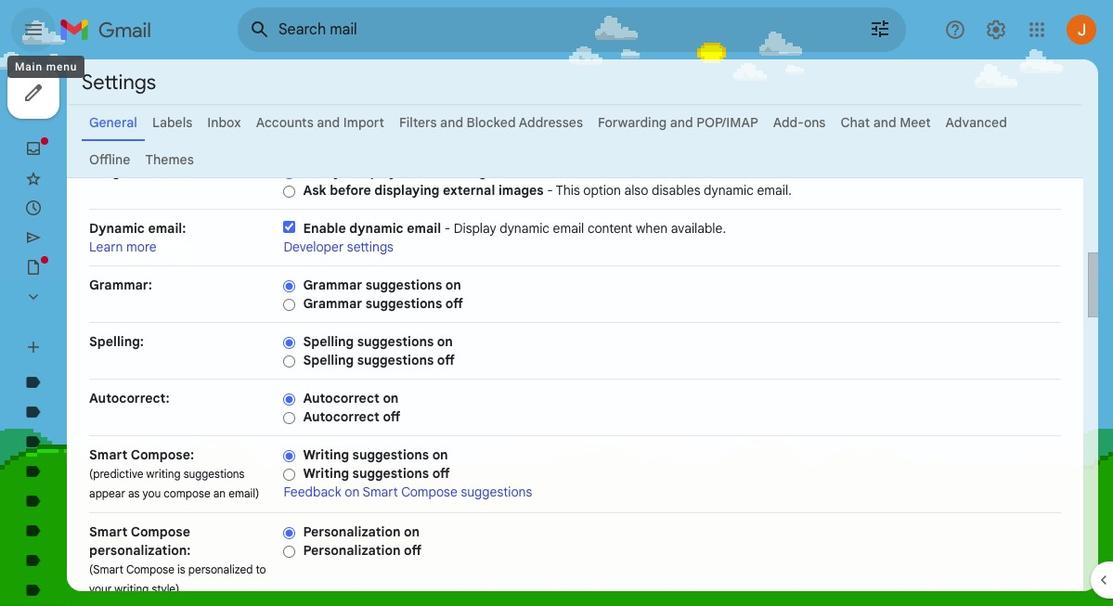 Task type: vqa. For each thing, say whether or not it's contained in the screenshot.
2nd ,
no



Task type: describe. For each thing, give the bounding box(es) containing it.
suggestions inside smart compose: (predictive writing suggestions appear as you compose an email)
[[184, 467, 245, 481]]

always
[[303, 163, 348, 180]]

when
[[636, 220, 668, 237]]

suggestions for spelling suggestions off
[[357, 352, 434, 369]]

and for filters
[[440, 114, 463, 131]]

smart compose: (predictive writing suggestions appear as you compose an email)
[[89, 447, 259, 501]]

1 vertical spatial smart
[[363, 484, 398, 501]]

on down spelling suggestions off on the bottom left
[[383, 390, 399, 407]]

advanced link
[[946, 114, 1008, 131]]

themes
[[145, 151, 194, 168]]

settings
[[82, 69, 156, 94]]

display
[[352, 163, 397, 180]]

accounts and import link
[[256, 114, 384, 131]]

chat and meet link
[[841, 114, 931, 131]]

writing inside smart compose personalization: (smart compose is personalized to your writing style)
[[115, 582, 149, 596]]

feedback on smart compose suggestions
[[284, 484, 532, 501]]

suggestions for spelling suggestions on
[[357, 333, 434, 350]]

personalization:
[[89, 542, 191, 559]]

0 vertical spatial learn more link
[[514, 163, 582, 180]]

import
[[343, 114, 384, 131]]

to
[[256, 563, 266, 577]]

on up spelling suggestions off on the bottom left
[[437, 333, 453, 350]]

forwarding
[[598, 114, 667, 131]]

on down the writing suggestions off
[[345, 484, 360, 501]]

dynamic
[[89, 220, 145, 237]]

learn inside dynamic email: learn more
[[89, 239, 123, 255]]

available.
[[671, 220, 726, 237]]

add-
[[773, 114, 804, 131]]

compose:
[[131, 447, 194, 463]]

ask
[[303, 182, 327, 199]]

writing suggestions on
[[303, 447, 448, 463]]

pop/imap
[[697, 114, 759, 131]]

Ask before displaying external images radio
[[284, 185, 296, 199]]

smart for smart compose:
[[89, 447, 128, 463]]

addresses
[[519, 114, 583, 131]]

and for accounts
[[317, 114, 340, 131]]

always display external images - learn more
[[303, 163, 582, 180]]

writing for writing suggestions off
[[303, 465, 349, 482]]

Autocorrect on radio
[[284, 393, 296, 407]]

offline
[[89, 151, 130, 168]]

offline link
[[89, 151, 130, 168]]

off up the writing suggestions on at left bottom
[[383, 409, 401, 425]]

style)
[[152, 582, 180, 596]]

Writing suggestions on radio
[[284, 449, 296, 463]]

email:
[[148, 220, 186, 237]]

display
[[454, 220, 497, 237]]

suggestions for writing suggestions off
[[353, 465, 429, 482]]

email)
[[229, 487, 259, 501]]

your
[[89, 582, 112, 596]]

settings
[[347, 239, 394, 255]]

autocorrect for autocorrect off
[[303, 409, 380, 425]]

content
[[588, 220, 633, 237]]

email.
[[757, 182, 792, 199]]

this
[[556, 182, 580, 199]]

blocked
[[467, 114, 516, 131]]

ask before displaying external images - this option also disables dynamic email.
[[303, 182, 792, 199]]

disables
[[652, 182, 701, 199]]

feedback
[[284, 484, 342, 501]]

personalization for personalization off
[[303, 542, 401, 559]]

you
[[143, 487, 161, 501]]

advanced search options image
[[862, 10, 899, 47]]

(predictive
[[89, 467, 143, 481]]

is
[[177, 563, 185, 577]]

on up feedback on smart compose suggestions
[[432, 447, 448, 463]]

1 vertical spatial -
[[547, 182, 553, 199]]

also
[[625, 182, 649, 199]]

general
[[89, 114, 137, 131]]

images:
[[89, 163, 139, 180]]

chat and meet
[[841, 114, 931, 131]]

Always display external images radio
[[284, 166, 296, 180]]

add-ons
[[773, 114, 826, 131]]

0 vertical spatial learn
[[514, 163, 548, 180]]

an
[[213, 487, 226, 501]]

suggestions for writing suggestions on
[[353, 447, 429, 463]]

ons
[[804, 114, 826, 131]]

smart compose personalization: (smart compose is personalized to your writing style)
[[89, 524, 266, 596]]

writing suggestions off
[[303, 465, 450, 482]]

advanced
[[946, 114, 1008, 131]]

main menu image
[[22, 19, 45, 41]]

personalization off
[[303, 542, 422, 559]]

displaying
[[374, 182, 440, 199]]

as
[[128, 487, 140, 501]]

appear
[[89, 487, 125, 501]]

0 vertical spatial compose
[[401, 484, 458, 501]]

inbox link
[[207, 114, 241, 131]]



Task type: locate. For each thing, give the bounding box(es) containing it.
learn up ask before displaying external images - this option also disables dynamic email.
[[514, 163, 548, 180]]

personalization on
[[303, 524, 420, 541]]

1 vertical spatial personalization
[[303, 542, 401, 559]]

images left this
[[499, 182, 544, 199]]

filters and blocked addresses link
[[399, 114, 583, 131]]

grammar suggestions off
[[303, 295, 463, 312]]

spelling suggestions on
[[303, 333, 453, 350]]

main
[[15, 60, 43, 73]]

grammar suggestions on
[[303, 277, 461, 293]]

0 vertical spatial more
[[551, 163, 582, 180]]

grammar:
[[89, 277, 152, 293]]

- up ask before displaying external images - this option also disables dynamic email.
[[505, 163, 511, 180]]

1 horizontal spatial learn more link
[[514, 163, 582, 180]]

off for writing suggestions on
[[432, 465, 450, 482]]

Personalization on radio
[[284, 526, 296, 540]]

0 vertical spatial spelling
[[303, 333, 354, 350]]

personalization down personalization on
[[303, 542, 401, 559]]

0 vertical spatial personalization
[[303, 524, 401, 541]]

external
[[401, 163, 453, 180], [443, 182, 495, 199]]

grammar for grammar suggestions on
[[303, 277, 362, 293]]

0 vertical spatial -
[[505, 163, 511, 180]]

more down dynamic
[[126, 239, 157, 255]]

autocorrect:
[[89, 390, 170, 407]]

1 horizontal spatial -
[[505, 163, 511, 180]]

menu
[[46, 60, 77, 73]]

1 vertical spatial more
[[126, 239, 157, 255]]

more up this
[[551, 163, 582, 180]]

1 vertical spatial grammar
[[303, 295, 362, 312]]

accounts and import
[[256, 114, 384, 131]]

compose up personalization:
[[131, 524, 190, 541]]

2 spelling from the top
[[303, 352, 354, 369]]

themes link
[[145, 151, 194, 168]]

off down personalization on
[[404, 542, 422, 559]]

1 vertical spatial writing
[[115, 582, 149, 596]]

writing right writing suggestions on option
[[303, 447, 349, 463]]

main menu
[[15, 60, 77, 73]]

smart down the writing suggestions off
[[363, 484, 398, 501]]

and for forwarding
[[670, 114, 694, 131]]

accounts
[[256, 114, 314, 131]]

suggestions for grammar suggestions off
[[366, 295, 442, 312]]

writing inside smart compose: (predictive writing suggestions appear as you compose an email)
[[146, 467, 181, 481]]

off for spelling suggestions on
[[437, 352, 455, 369]]

1 vertical spatial images
[[499, 182, 544, 199]]

option
[[584, 182, 621, 199]]

learn more link
[[514, 163, 582, 180], [89, 239, 157, 255]]

on
[[446, 277, 461, 293], [437, 333, 453, 350], [383, 390, 399, 407], [432, 447, 448, 463], [345, 484, 360, 501], [404, 524, 420, 541]]

labels
[[152, 114, 192, 131]]

support image
[[945, 19, 967, 41]]

personalized
[[188, 563, 253, 577]]

1 autocorrect from the top
[[303, 390, 380, 407]]

personalization up personalization off
[[303, 524, 401, 541]]

Grammar suggestions off radio
[[284, 298, 296, 312]]

dynamic up settings
[[349, 220, 404, 237]]

-
[[505, 163, 511, 180], [547, 182, 553, 199], [445, 220, 451, 237]]

2 horizontal spatial -
[[547, 182, 553, 199]]

filters
[[399, 114, 437, 131]]

smart for smart compose personalization:
[[89, 524, 128, 541]]

2 horizontal spatial dynamic
[[704, 182, 754, 199]]

autocorrect down autocorrect on
[[303, 409, 380, 425]]

and left import
[[317, 114, 340, 131]]

writing
[[146, 467, 181, 481], [115, 582, 149, 596]]

0 vertical spatial smart
[[89, 447, 128, 463]]

Search mail text field
[[279, 20, 817, 39]]

personalization for personalization on
[[303, 524, 401, 541]]

3 and from the left
[[670, 114, 694, 131]]

1 vertical spatial learn
[[89, 239, 123, 255]]

writing for writing suggestions on
[[303, 447, 349, 463]]

navigation
[[0, 59, 223, 606]]

dynamic email: learn more
[[89, 220, 186, 255]]

autocorrect on
[[303, 390, 399, 407]]

forwarding and pop/imap link
[[598, 114, 759, 131]]

1 vertical spatial writing
[[303, 465, 349, 482]]

learn
[[514, 163, 548, 180], [89, 239, 123, 255]]

dynamic down ask before displaying external images - this option also disables dynamic email.
[[500, 220, 550, 237]]

suggestions
[[366, 277, 442, 293], [366, 295, 442, 312], [357, 333, 434, 350], [357, 352, 434, 369], [353, 447, 429, 463], [353, 465, 429, 482], [184, 467, 245, 481], [461, 484, 532, 501]]

email down displaying
[[407, 220, 441, 237]]

filters and blocked addresses
[[399, 114, 583, 131]]

0 vertical spatial grammar
[[303, 277, 362, 293]]

- left display
[[445, 220, 451, 237]]

1 vertical spatial spelling
[[303, 352, 354, 369]]

0 vertical spatial external
[[401, 163, 453, 180]]

feedback on smart compose suggestions link
[[284, 484, 532, 501]]

1 vertical spatial compose
[[131, 524, 190, 541]]

off for grammar suggestions on
[[446, 295, 463, 312]]

more
[[551, 163, 582, 180], [126, 239, 157, 255]]

spelling right the 'spelling suggestions on' option on the bottom left of the page
[[303, 333, 354, 350]]

external down the always display external images - learn more
[[443, 182, 495, 199]]

settings image
[[985, 19, 1008, 41]]

smart
[[89, 447, 128, 463], [363, 484, 398, 501], [89, 524, 128, 541]]

off
[[446, 295, 463, 312], [437, 352, 455, 369], [383, 409, 401, 425], [432, 465, 450, 482], [404, 542, 422, 559]]

spelling:
[[89, 333, 144, 350]]

1 vertical spatial autocorrect
[[303, 409, 380, 425]]

add-ons link
[[773, 114, 826, 131]]

and for chat
[[874, 114, 897, 131]]

2 and from the left
[[440, 114, 463, 131]]

developer
[[284, 239, 344, 255]]

spelling suggestions off
[[303, 352, 455, 369]]

autocorrect
[[303, 390, 380, 407], [303, 409, 380, 425]]

writing down compose:
[[146, 467, 181, 481]]

compose down personalization:
[[126, 563, 175, 577]]

1 horizontal spatial more
[[551, 163, 582, 180]]

2 writing from the top
[[303, 465, 349, 482]]

learn down dynamic
[[89, 239, 123, 255]]

enable
[[303, 220, 346, 237]]

external up displaying
[[401, 163, 453, 180]]

Personalization off radio
[[284, 545, 296, 559]]

forwarding and pop/imap
[[598, 114, 759, 131]]

0 vertical spatial autocorrect
[[303, 390, 380, 407]]

1 horizontal spatial learn
[[514, 163, 548, 180]]

images down filters and blocked addresses
[[456, 163, 502, 180]]

off down grammar suggestions on
[[446, 295, 463, 312]]

labels link
[[152, 114, 192, 131]]

search mail image
[[243, 13, 277, 46]]

more inside dynamic email: learn more
[[126, 239, 157, 255]]

learn more link down dynamic
[[89, 239, 157, 255]]

4 and from the left
[[874, 114, 897, 131]]

Grammar suggestions on radio
[[284, 279, 296, 293]]

grammar right grammar suggestions off option
[[303, 295, 362, 312]]

2 autocorrect from the top
[[303, 409, 380, 425]]

email down this
[[553, 220, 584, 237]]

2 grammar from the top
[[303, 295, 362, 312]]

off up feedback on smart compose suggestions
[[432, 465, 450, 482]]

chat
[[841, 114, 870, 131]]

before
[[330, 182, 371, 199]]

smart inside smart compose personalization: (smart compose is personalized to your writing style)
[[89, 524, 128, 541]]

2 vertical spatial smart
[[89, 524, 128, 541]]

spelling for spelling suggestions off
[[303, 352, 354, 369]]

spelling for spelling suggestions on
[[303, 333, 354, 350]]

1 email from the left
[[407, 220, 441, 237]]

spelling right spelling suggestions off radio
[[303, 352, 354, 369]]

- left this
[[547, 182, 553, 199]]

and
[[317, 114, 340, 131], [440, 114, 463, 131], [670, 114, 694, 131], [874, 114, 897, 131]]

Autocorrect off radio
[[284, 411, 296, 425]]

spelling
[[303, 333, 354, 350], [303, 352, 354, 369]]

dynamic left email.
[[704, 182, 754, 199]]

1 personalization from the top
[[303, 524, 401, 541]]

autocorrect up autocorrect off
[[303, 390, 380, 407]]

2 personalization from the top
[[303, 542, 401, 559]]

Spelling suggestions on radio
[[284, 336, 296, 350]]

- inside enable dynamic email - display dynamic email content when available. developer settings
[[445, 220, 451, 237]]

2 email from the left
[[553, 220, 584, 237]]

smart inside smart compose: (predictive writing suggestions appear as you compose an email)
[[89, 447, 128, 463]]

email
[[407, 220, 441, 237], [553, 220, 584, 237]]

writing right the your
[[115, 582, 149, 596]]

Spelling suggestions off radio
[[284, 355, 296, 369]]

1 vertical spatial learn more link
[[89, 239, 157, 255]]

off down the spelling suggestions on
[[437, 352, 455, 369]]

Writing suggestions off radio
[[284, 468, 296, 482]]

and right chat
[[874, 114, 897, 131]]

autocorrect off
[[303, 409, 401, 425]]

0 horizontal spatial more
[[126, 239, 157, 255]]

autocorrect for autocorrect on
[[303, 390, 380, 407]]

1 grammar from the top
[[303, 277, 362, 293]]

gmail image
[[59, 11, 161, 48]]

0 horizontal spatial email
[[407, 220, 441, 237]]

dynamic
[[704, 182, 754, 199], [349, 220, 404, 237], [500, 220, 550, 237]]

developer settings link
[[284, 239, 394, 255]]

personalization
[[303, 524, 401, 541], [303, 542, 401, 559]]

general link
[[89, 114, 137, 131]]

1 horizontal spatial email
[[553, 220, 584, 237]]

inbox
[[207, 114, 241, 131]]

1 and from the left
[[317, 114, 340, 131]]

0 horizontal spatial -
[[445, 220, 451, 237]]

grammar
[[303, 277, 362, 293], [303, 295, 362, 312]]

smart up personalization:
[[89, 524, 128, 541]]

2 vertical spatial -
[[445, 220, 451, 237]]

smart up (predictive
[[89, 447, 128, 463]]

0 horizontal spatial learn more link
[[89, 239, 157, 255]]

on down display
[[446, 277, 461, 293]]

learn more link up ask before displaying external images - this option also disables dynamic email.
[[514, 163, 582, 180]]

0 horizontal spatial dynamic
[[349, 220, 404, 237]]

on down feedback on smart compose suggestions
[[404, 524, 420, 541]]

and left pop/imap
[[670, 114, 694, 131]]

meet
[[900, 114, 931, 131]]

0 vertical spatial writing
[[303, 447, 349, 463]]

compose down the writing suggestions off
[[401, 484, 458, 501]]

1 writing from the top
[[303, 447, 349, 463]]

2 vertical spatial compose
[[126, 563, 175, 577]]

grammar for grammar suggestions off
[[303, 295, 362, 312]]

(smart
[[89, 563, 124, 577]]

None search field
[[238, 7, 906, 52]]

0 vertical spatial writing
[[146, 467, 181, 481]]

0 vertical spatial images
[[456, 163, 502, 180]]

1 horizontal spatial dynamic
[[500, 220, 550, 237]]

writing up "feedback"
[[303, 465, 349, 482]]

and right the filters at the top left of the page
[[440, 114, 463, 131]]

compose
[[164, 487, 210, 501]]

1 vertical spatial external
[[443, 182, 495, 199]]

suggestions for grammar suggestions on
[[366, 277, 442, 293]]

1 spelling from the top
[[303, 333, 354, 350]]

grammar down developer settings link
[[303, 277, 362, 293]]

enable dynamic email - display dynamic email content when available. developer settings
[[284, 220, 726, 255]]

0 horizontal spatial learn
[[89, 239, 123, 255]]

None checkbox
[[284, 221, 296, 233]]



